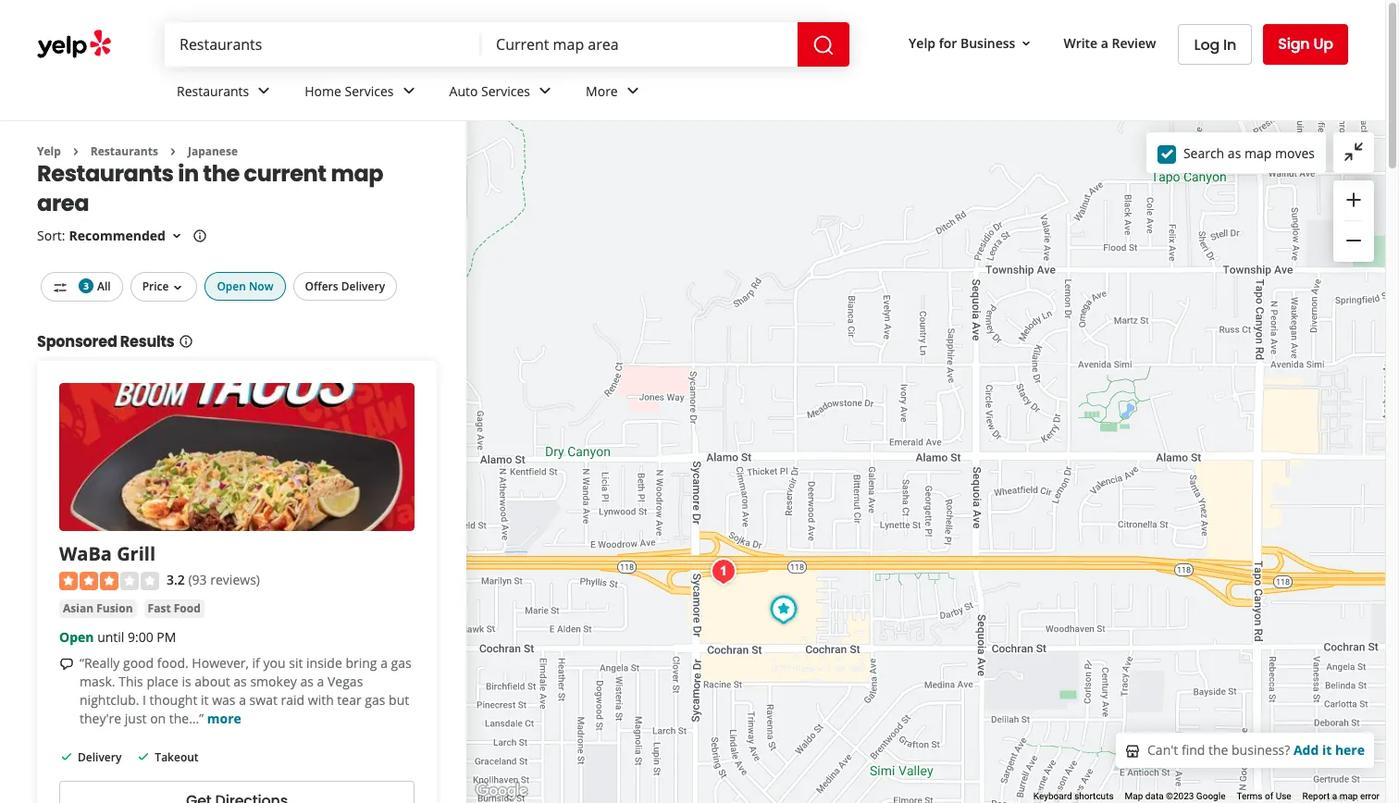 Task type: vqa. For each thing, say whether or not it's contained in the screenshot.
SFO to the top
no



Task type: locate. For each thing, give the bounding box(es) containing it.
16 chevron down v2 image inside 'recommended' dropdown button
[[169, 229, 184, 244]]

0 vertical spatial delivery
[[341, 279, 385, 295]]

1 horizontal spatial open
[[217, 279, 246, 295]]

swat
[[250, 692, 278, 709]]

0 vertical spatial open
[[217, 279, 246, 295]]

a right report
[[1333, 791, 1338, 802]]

open inside button
[[217, 279, 246, 295]]

japanese link
[[188, 143, 238, 159]]

the for business?
[[1209, 741, 1229, 759]]

0 horizontal spatial the
[[203, 159, 240, 189]]

16 chevron right v2 image
[[68, 144, 83, 159], [166, 144, 180, 159]]

thought
[[150, 692, 198, 709]]

gas
[[391, 655, 412, 672], [365, 692, 385, 709]]

0 vertical spatial 16 chevron down v2 image
[[1019, 36, 1034, 51]]

filters group
[[37, 272, 401, 302]]

1 vertical spatial yelp
[[37, 143, 61, 159]]

2 services from the left
[[481, 82, 530, 100]]

0 horizontal spatial 24 chevron down v2 image
[[253, 80, 275, 102]]

report
[[1303, 791, 1330, 802]]

gas up but
[[391, 655, 412, 672]]

until
[[97, 629, 124, 646]]

add
[[1294, 741, 1319, 759]]

24 chevron down v2 image inside home services link
[[398, 80, 420, 102]]

1 horizontal spatial gas
[[391, 655, 412, 672]]

24 chevron down v2 image right more
[[622, 80, 644, 102]]

for
[[939, 34, 957, 51]]

zoom in image
[[1343, 189, 1365, 211]]

error
[[1360, 791, 1380, 802]]

it right add
[[1322, 741, 1332, 759]]

0 vertical spatial the
[[203, 159, 240, 189]]

1 vertical spatial 16 chevron down v2 image
[[169, 229, 184, 244]]

collapse map image
[[1343, 141, 1365, 163]]

asian fusion
[[63, 601, 133, 617]]

0 horizontal spatial as
[[234, 673, 247, 691]]

24 chevron down v2 image inside auto services link
[[534, 80, 556, 102]]

open for open now
[[217, 279, 246, 295]]

0 horizontal spatial 16 chevron down v2 image
[[169, 229, 184, 244]]

16 chevron down v2 image inside yelp for business button
[[1019, 36, 1034, 51]]

recommended
[[69, 227, 166, 245]]

yelp left for
[[909, 34, 936, 51]]

1 horizontal spatial restaurants link
[[162, 67, 290, 120]]

2 24 chevron down v2 image from the left
[[622, 80, 644, 102]]

on
[[150, 710, 166, 728]]

map right "current"
[[331, 159, 383, 189]]

home services link
[[290, 67, 435, 120]]

open left now
[[217, 279, 246, 295]]

home
[[305, 82, 341, 100]]

zoom out image
[[1343, 230, 1365, 252]]

none field the "near"
[[496, 34, 783, 55]]

1 vertical spatial gas
[[365, 692, 385, 709]]

as
[[1228, 144, 1241, 162], [234, 673, 247, 691], [300, 673, 314, 691]]

24 chevron down v2 image
[[398, 80, 420, 102], [622, 80, 644, 102]]

it inside "really good food. however, if you sit inside bring a gas mask. this place is about as smokey as a vegas nightclub. i thought it was a swat raid with tear gas but they're just on the…"
[[201, 692, 209, 709]]

map left error
[[1340, 791, 1358, 802]]

0 vertical spatial it
[[201, 692, 209, 709]]

as right search
[[1228, 144, 1241, 162]]

1 services from the left
[[345, 82, 394, 100]]

business
[[961, 34, 1016, 51]]

none field up the home
[[180, 34, 467, 55]]

2 16 chevron right v2 image from the left
[[166, 144, 180, 159]]

in
[[1224, 34, 1237, 55]]

Find text field
[[180, 34, 467, 55]]

2 none field from the left
[[496, 34, 783, 55]]

sit
[[289, 655, 303, 672]]

yelp
[[909, 34, 936, 51], [37, 143, 61, 159]]

yelp link
[[37, 143, 61, 159]]

0 horizontal spatial restaurants link
[[91, 143, 158, 159]]

1 horizontal spatial map
[[1245, 144, 1272, 162]]

map region
[[298, 0, 1399, 803]]

open
[[217, 279, 246, 295], [59, 629, 94, 646]]

16 chevron right v2 image right yelp link
[[68, 144, 83, 159]]

services right auto
[[481, 82, 530, 100]]

0 horizontal spatial it
[[201, 692, 209, 709]]

smokey
[[250, 673, 297, 691]]

24 chevron down v2 image right auto services
[[534, 80, 556, 102]]

1 horizontal spatial the
[[1209, 741, 1229, 759]]

16 chevron down v2 image for yelp for business
[[1019, 36, 1034, 51]]

add it here button
[[1294, 741, 1365, 759]]

as up was
[[234, 673, 247, 691]]

24 chevron down v2 image left auto
[[398, 80, 420, 102]]

yelp inside button
[[909, 34, 936, 51]]

1 horizontal spatial 24 chevron down v2 image
[[534, 80, 556, 102]]

sort:
[[37, 227, 65, 245]]

24 chevron down v2 image left the home
[[253, 80, 275, 102]]

map
[[1245, 144, 1272, 162], [331, 159, 383, 189], [1340, 791, 1358, 802]]

restaurants for restaurants in the current map area
[[37, 159, 174, 189]]

24 chevron down v2 image
[[253, 80, 275, 102], [534, 80, 556, 102]]

1 horizontal spatial it
[[1322, 741, 1332, 759]]

None field
[[180, 34, 467, 55], [496, 34, 783, 55]]

map for report
[[1340, 791, 1358, 802]]

0 horizontal spatial services
[[345, 82, 394, 100]]

1 vertical spatial open
[[59, 629, 94, 646]]

services right the home
[[345, 82, 394, 100]]

with
[[308, 692, 334, 709]]

9:00
[[128, 629, 153, 646]]

yelp up area
[[37, 143, 61, 159]]

price button
[[130, 272, 198, 302]]

2 horizontal spatial map
[[1340, 791, 1358, 802]]

16 chevron right v2 image left japanese link at the left top
[[166, 144, 180, 159]]

as down 'sit'
[[300, 673, 314, 691]]

sapporo sushi & izakaya & ramen image
[[705, 553, 742, 590]]

1 vertical spatial the
[[1209, 741, 1229, 759]]

24 chevron down v2 image inside more link
[[622, 80, 644, 102]]

0 horizontal spatial gas
[[365, 692, 385, 709]]

all
[[97, 279, 111, 295]]

it left was
[[201, 692, 209, 709]]

1 vertical spatial delivery
[[78, 750, 122, 766]]

group
[[1334, 180, 1374, 262]]

0 horizontal spatial map
[[331, 159, 383, 189]]

1 horizontal spatial none field
[[496, 34, 783, 55]]

open now
[[217, 279, 273, 295]]

1 horizontal spatial 16 chevron down v2 image
[[1019, 36, 1034, 51]]

yelp for business
[[909, 34, 1016, 51]]

delivery inside button
[[341, 279, 385, 295]]

fast
[[148, 601, 171, 617]]

24 chevron down v2 image inside the restaurants link
[[253, 80, 275, 102]]

services
[[345, 82, 394, 100], [481, 82, 530, 100]]

1 vertical spatial restaurants link
[[91, 143, 158, 159]]

restaurants left in
[[91, 143, 158, 159]]

1 horizontal spatial services
[[481, 82, 530, 100]]

review
[[1112, 34, 1156, 51]]

0 horizontal spatial none field
[[180, 34, 467, 55]]

the right find
[[1209, 741, 1229, 759]]

1 horizontal spatial 16 chevron right v2 image
[[166, 144, 180, 159]]

moves
[[1275, 144, 1315, 162]]

yelp for yelp link
[[37, 143, 61, 159]]

restaurants link up japanese link at the left top
[[162, 67, 290, 120]]

the right in
[[203, 159, 240, 189]]

a right was
[[239, 692, 246, 709]]

24 chevron down v2 image for home services
[[398, 80, 420, 102]]

open for open until 9:00 pm
[[59, 629, 94, 646]]

takeout
[[155, 750, 199, 766]]

©2023
[[1166, 791, 1194, 802]]

3.2
[[167, 571, 185, 588]]

results
[[120, 331, 174, 352]]

up
[[1314, 33, 1334, 55]]

restaurants link
[[162, 67, 290, 120], [91, 143, 158, 159]]

0 horizontal spatial open
[[59, 629, 94, 646]]

open down "asian"
[[59, 629, 94, 646]]

delivery
[[341, 279, 385, 295], [78, 750, 122, 766]]

in
[[178, 159, 199, 189]]

gas left but
[[365, 692, 385, 709]]

none field find
[[180, 34, 467, 55]]

1 24 chevron down v2 image from the left
[[253, 80, 275, 102]]

delivery right 16 checkmark v2 image
[[78, 750, 122, 766]]

restaurants link left in
[[91, 143, 158, 159]]

keyboard shortcuts button
[[1034, 790, 1114, 803]]

report a map error link
[[1303, 791, 1380, 802]]

offers
[[305, 279, 338, 295]]

food.
[[157, 655, 189, 672]]

1 vertical spatial it
[[1322, 741, 1332, 759]]

1 horizontal spatial 24 chevron down v2 image
[[622, 80, 644, 102]]

1 none field from the left
[[180, 34, 467, 55]]

16 chevron down v2 image right business
[[1019, 36, 1034, 51]]

the inside restaurants in the current map area
[[203, 159, 240, 189]]

fast food button
[[144, 600, 204, 618]]

offers delivery button
[[293, 272, 397, 301]]

home services
[[305, 82, 394, 100]]

restaurants up 'recommended'
[[37, 159, 174, 189]]

0 vertical spatial yelp
[[909, 34, 936, 51]]

1 16 chevron right v2 image from the left
[[68, 144, 83, 159]]

restaurants for left the restaurants link
[[91, 143, 158, 159]]

0 horizontal spatial yelp
[[37, 143, 61, 159]]

None search field
[[165, 22, 853, 67]]

if
[[252, 655, 260, 672]]

search
[[1184, 144, 1225, 162]]

waba grill image
[[765, 591, 802, 628], [765, 591, 802, 628]]

google image
[[471, 779, 532, 803]]

keyboard shortcuts
[[1034, 791, 1114, 802]]

delivery right offers
[[341, 279, 385, 295]]

bring
[[346, 655, 377, 672]]

map left moves
[[1245, 144, 1272, 162]]

find
[[1182, 741, 1205, 759]]

16 checkmark v2 image
[[59, 750, 74, 765]]

write
[[1064, 34, 1098, 51]]

0 vertical spatial gas
[[391, 655, 412, 672]]

of
[[1265, 791, 1274, 802]]

1 horizontal spatial yelp
[[909, 34, 936, 51]]

16 checkmark v2 image
[[136, 750, 151, 765]]

restaurants up japanese link at the left top
[[177, 82, 249, 100]]

it
[[201, 692, 209, 709], [1322, 741, 1332, 759]]

terms
[[1237, 791, 1263, 802]]

16 chevron down v2 image
[[1019, 36, 1034, 51], [169, 229, 184, 244]]

nightclub.
[[80, 692, 139, 709]]

japanese
[[188, 143, 238, 159]]

0 horizontal spatial 24 chevron down v2 image
[[398, 80, 420, 102]]

2 24 chevron down v2 image from the left
[[534, 80, 556, 102]]

yelp for yelp for business
[[909, 34, 936, 51]]

1 24 chevron down v2 image from the left
[[398, 80, 420, 102]]

0 horizontal spatial 16 chevron right v2 image
[[68, 144, 83, 159]]

1 horizontal spatial delivery
[[341, 279, 385, 295]]

was
[[212, 692, 236, 709]]

search as map moves
[[1184, 144, 1315, 162]]

16 chevron down v2 image left 16 info v2 image
[[169, 229, 184, 244]]

16 speech v2 image
[[59, 657, 74, 672]]

none field up more link
[[496, 34, 783, 55]]

but
[[389, 692, 409, 709]]

restaurants inside restaurants in the current map area
[[37, 159, 174, 189]]



Task type: describe. For each thing, give the bounding box(es) containing it.
write a review
[[1064, 34, 1156, 51]]

can't find the business? add it here
[[1148, 741, 1365, 759]]

raid
[[281, 692, 305, 709]]

just
[[125, 710, 147, 728]]

3.2 star rating image
[[59, 572, 159, 591]]

more
[[207, 710, 241, 728]]

you
[[263, 655, 286, 672]]

16 info v2 image
[[192, 229, 207, 244]]

16 chevron down v2 image
[[171, 280, 185, 295]]

0 horizontal spatial delivery
[[78, 750, 122, 766]]

waba grill link
[[59, 541, 156, 566]]

24 chevron down v2 image for restaurants
[[253, 80, 275, 102]]

current
[[244, 159, 326, 189]]

sign
[[1278, 33, 1310, 55]]

waba
[[59, 541, 112, 566]]

write a review link
[[1056, 26, 1164, 60]]

16 chevron right v2 image for restaurants
[[68, 144, 83, 159]]

waba grill
[[59, 541, 156, 566]]

map data ©2023 google
[[1125, 791, 1226, 802]]

log in link
[[1179, 24, 1252, 65]]

16 bizhouse v2 image
[[1125, 744, 1140, 759]]

asian fusion link
[[59, 600, 137, 618]]

asian
[[63, 601, 94, 617]]

good
[[123, 655, 154, 672]]

restaurants in the current map area
[[37, 159, 383, 219]]

sponsored results
[[37, 331, 174, 352]]

map
[[1125, 791, 1143, 802]]

offers delivery
[[305, 279, 385, 295]]

fast food link
[[144, 600, 204, 618]]

however,
[[192, 655, 249, 672]]

(93
[[188, 571, 207, 588]]

vegas
[[328, 673, 363, 691]]

report a map error
[[1303, 791, 1380, 802]]

2 horizontal spatial as
[[1228, 144, 1241, 162]]

price
[[142, 279, 169, 295]]

grill
[[117, 541, 156, 566]]

google
[[1197, 791, 1226, 802]]

more link
[[571, 67, 659, 120]]

mask.
[[80, 673, 115, 691]]

more
[[586, 82, 618, 100]]

area
[[37, 188, 89, 219]]

Near text field
[[496, 34, 783, 55]]

open until 9:00 pm
[[59, 629, 176, 646]]

log in
[[1194, 34, 1237, 55]]

shortcuts
[[1075, 791, 1114, 802]]

tear
[[337, 692, 362, 709]]

1 horizontal spatial as
[[300, 673, 314, 691]]

a right the "write"
[[1101, 34, 1109, 51]]

business?
[[1232, 741, 1290, 759]]

auto services
[[449, 82, 530, 100]]

can't
[[1148, 741, 1178, 759]]

business categories element
[[162, 67, 1349, 120]]

yelp for business button
[[902, 26, 1042, 60]]

services for home services
[[345, 82, 394, 100]]

place
[[147, 673, 178, 691]]

search image
[[813, 34, 835, 56]]

a right bring on the left bottom of page
[[381, 655, 388, 672]]

asian fusion button
[[59, 600, 137, 618]]

they're
[[80, 710, 121, 728]]

about
[[195, 673, 230, 691]]

i
[[143, 692, 146, 709]]

3.2 (93 reviews)
[[167, 571, 260, 588]]

sign up
[[1278, 33, 1334, 55]]

auto
[[449, 82, 478, 100]]

24 chevron down v2 image for auto services
[[534, 80, 556, 102]]

16 filter v2 image
[[53, 280, 68, 295]]

map for search
[[1245, 144, 1272, 162]]

fast food
[[148, 601, 201, 617]]

16 info v2 image
[[178, 334, 193, 349]]

sign up link
[[1264, 24, 1349, 65]]

use
[[1276, 791, 1292, 802]]

the…"
[[169, 710, 204, 728]]

the for current
[[203, 159, 240, 189]]

auto services link
[[435, 67, 571, 120]]

reviews)
[[210, 571, 260, 588]]

services for auto services
[[481, 82, 530, 100]]

log
[[1194, 34, 1220, 55]]

16 chevron right v2 image for japanese
[[166, 144, 180, 159]]

24 chevron down v2 image for more
[[622, 80, 644, 102]]

restaurants inside business categories element
[[177, 82, 249, 100]]

recommended button
[[69, 227, 184, 245]]

3 all
[[83, 279, 111, 295]]

a up with
[[317, 673, 324, 691]]

fusion
[[96, 601, 133, 617]]

0 vertical spatial restaurants link
[[162, 67, 290, 120]]

terms of use
[[1237, 791, 1292, 802]]

here
[[1335, 741, 1365, 759]]

16 chevron down v2 image for recommended
[[169, 229, 184, 244]]

pm
[[157, 629, 176, 646]]

"really
[[80, 655, 120, 672]]

data
[[1146, 791, 1164, 802]]

this
[[119, 673, 143, 691]]

now
[[249, 279, 273, 295]]

terms of use link
[[1237, 791, 1292, 802]]

food
[[174, 601, 201, 617]]

open now button
[[205, 272, 286, 301]]

map inside restaurants in the current map area
[[331, 159, 383, 189]]



